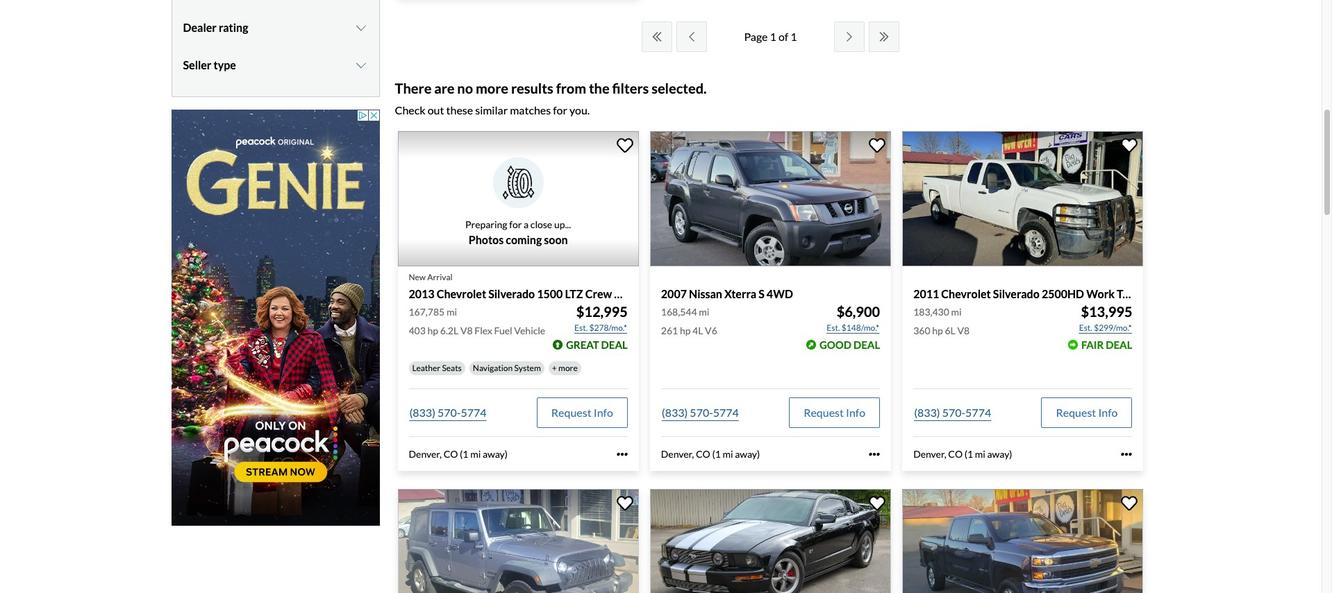 Task type: locate. For each thing, give the bounding box(es) containing it.
1 horizontal spatial co
[[696, 449, 710, 461]]

2 horizontal spatial co
[[948, 449, 963, 461]]

1 info from the left
[[594, 407, 613, 420]]

away)
[[483, 449, 508, 461], [735, 449, 760, 461], [987, 449, 1012, 461]]

1 horizontal spatial 5774
[[713, 407, 739, 420]]

167,785
[[409, 307, 445, 318]]

4wd right extended
[[1218, 288, 1245, 301]]

v6
[[705, 325, 717, 337]]

2 horizontal spatial est.
[[1079, 323, 1092, 334]]

0 horizontal spatial (1
[[460, 449, 468, 461]]

cab right extended
[[1197, 288, 1216, 301]]

+ more
[[552, 364, 578, 374]]

2013
[[409, 288, 434, 301]]

more
[[476, 80, 508, 96], [558, 364, 578, 374]]

good
[[819, 339, 851, 352]]

info for $13,995
[[1098, 407, 1118, 420]]

1 co from the left
[[444, 449, 458, 461]]

2 horizontal spatial (833) 570-5774 button
[[913, 398, 992, 429]]

ellipsis h image
[[617, 450, 628, 461], [1121, 450, 1132, 461]]

mi inside 168,544 mi 261 hp 4l v6
[[699, 307, 709, 318]]

chevron down image inside seller type dropdown button
[[354, 59, 368, 71]]

2 ellipsis h image from the left
[[1121, 450, 1132, 461]]

0 horizontal spatial cab
[[614, 288, 634, 301]]

dealer rating button
[[183, 10, 368, 45]]

1 left of at the top right of page
[[770, 30, 776, 43]]

white 2011 chevrolet silverado 2500hd work truck extended cab 4wd pickup truck four-wheel drive 6-speed automatic image
[[902, 131, 1143, 267]]

0 horizontal spatial 570-
[[438, 407, 461, 420]]

type
[[214, 58, 236, 71]]

2 horizontal spatial hp
[[932, 325, 943, 337]]

the
[[589, 80, 610, 96]]

$299/mo.*
[[1094, 323, 1132, 334]]

3 5774 from the left
[[965, 407, 991, 420]]

$6,900 est. $148/mo.*
[[827, 304, 880, 334]]

1 horizontal spatial request
[[804, 407, 844, 420]]

0 horizontal spatial deal
[[601, 339, 628, 352]]

co
[[444, 449, 458, 461], [696, 449, 710, 461], [948, 449, 963, 461]]

great deal
[[566, 339, 628, 352]]

2 request info button from the left
[[789, 398, 880, 429]]

est. for $6,900
[[827, 323, 840, 334]]

deal down $278/mo.*
[[601, 339, 628, 352]]

2 denver, from the left
[[661, 449, 694, 461]]

2 (1 from the left
[[712, 449, 721, 461]]

chevron down image
[[354, 22, 368, 33], [354, 59, 368, 71]]

2 horizontal spatial info
[[1098, 407, 1118, 420]]

2 (833) 570-5774 button from the left
[[661, 398, 740, 429]]

1 cab from the left
[[614, 288, 634, 301]]

0 horizontal spatial (833) 570-5774
[[409, 407, 487, 420]]

chevrolet inside the new arrival 2013 chevrolet silverado 1500 ltz crew cab 4wd
[[437, 288, 486, 301]]

2 chevron down image from the top
[[354, 59, 368, 71]]

denver, for $13,995
[[913, 449, 946, 461]]

request
[[551, 407, 591, 420], [804, 407, 844, 420], [1056, 407, 1096, 420]]

$278/mo.*
[[589, 323, 627, 334]]

0 horizontal spatial more
[[476, 80, 508, 96]]

request for $6,900
[[804, 407, 844, 420]]

est. inside $13,995 est. $299/mo.*
[[1079, 323, 1092, 334]]

est. inside $6,900 est. $148/mo.*
[[827, 323, 840, 334]]

$12,995
[[576, 304, 628, 320]]

$148/mo.*
[[842, 323, 879, 334]]

1 horizontal spatial deal
[[853, 339, 880, 352]]

3 request info from the left
[[1056, 407, 1118, 420]]

1 horizontal spatial request info
[[804, 407, 865, 420]]

1 horizontal spatial (833)
[[662, 407, 688, 420]]

2007 nissan xterra s 4wd
[[661, 288, 793, 301]]

0 horizontal spatial co
[[444, 449, 458, 461]]

v8 inside 183,430 mi 360 hp 6l v8
[[957, 325, 970, 337]]

3 deal from the left
[[1106, 339, 1132, 352]]

info down good deal
[[846, 407, 865, 420]]

2007
[[661, 288, 687, 301]]

0 horizontal spatial v8
[[460, 325, 473, 337]]

est. $148/mo.* button
[[826, 322, 880, 336]]

denver, co (1 mi away)
[[409, 449, 508, 461], [661, 449, 760, 461], [913, 449, 1012, 461]]

1 vertical spatial chevron down image
[[354, 59, 368, 71]]

v8 right 6l
[[957, 325, 970, 337]]

est. up fair
[[1079, 323, 1092, 334]]

3 (833) 570-5774 from the left
[[914, 407, 991, 420]]

mi
[[446, 307, 457, 318], [699, 307, 709, 318], [951, 307, 962, 318], [470, 449, 481, 461], [723, 449, 733, 461], [975, 449, 985, 461]]

1 horizontal spatial more
[[558, 364, 578, 374]]

4wd up the 168,544
[[636, 288, 662, 301]]

1 horizontal spatial 570-
[[690, 407, 713, 420]]

silverado up "fuel"
[[488, 288, 535, 301]]

0 horizontal spatial hp
[[427, 325, 438, 337]]

3 (1 from the left
[[964, 449, 973, 461]]

request info for $6,900
[[804, 407, 865, 420]]

good deal
[[819, 339, 880, 352]]

2 deal from the left
[[853, 339, 880, 352]]

2 5774 from the left
[[713, 407, 739, 420]]

1 horizontal spatial ellipsis h image
[[1121, 450, 1132, 461]]

info down great deal
[[594, 407, 613, 420]]

1 4wd from the left
[[636, 288, 662, 301]]

0 horizontal spatial (833) 570-5774 button
[[409, 398, 487, 429]]

403
[[409, 325, 426, 337]]

2 (833) 570-5774 from the left
[[662, 407, 739, 420]]

request info button
[[537, 398, 628, 429], [789, 398, 880, 429], [1041, 398, 1132, 429]]

0 horizontal spatial away)
[[483, 449, 508, 461]]

2 4wd from the left
[[767, 288, 793, 301]]

filters
[[612, 80, 649, 96]]

v8 left flex
[[460, 325, 473, 337]]

silver 2013 jeep wrangler unlimited sport 4wd suv / crossover four-wheel drive 6-speed manual image
[[398, 490, 639, 594]]

3 hp from the left
[[932, 325, 943, 337]]

1 horizontal spatial hp
[[680, 325, 691, 337]]

est.
[[574, 323, 588, 334], [827, 323, 840, 334], [1079, 323, 1092, 334]]

hp inside 183,430 mi 360 hp 6l v8
[[932, 325, 943, 337]]

dealer
[[183, 21, 217, 34]]

2011 chevrolet silverado 2500hd work truck extended cab 4wd
[[913, 288, 1245, 301]]

request info button up ellipsis h icon
[[789, 398, 880, 429]]

3 (833) 570-5774 button from the left
[[913, 398, 992, 429]]

new arrival 2013 chevrolet silverado 1500 ltz crew cab 4wd
[[409, 272, 662, 301]]

3 request info button from the left
[[1041, 398, 1132, 429]]

1 hp from the left
[[427, 325, 438, 337]]

cab right the crew
[[614, 288, 634, 301]]

2 away) from the left
[[735, 449, 760, 461]]

denver,
[[409, 449, 442, 461], [661, 449, 694, 461], [913, 449, 946, 461]]

2 horizontal spatial denver, co (1 mi away)
[[913, 449, 1012, 461]]

new
[[409, 272, 426, 283]]

2 request from the left
[[804, 407, 844, 420]]

black 2006 ford mustang gt deluxe coupe rwd coupe rear-wheel drive 5-speed automatic image
[[650, 490, 891, 594]]

2 horizontal spatial 570-
[[942, 407, 965, 420]]

1 horizontal spatial 1
[[791, 30, 797, 43]]

black 2007 nissan xterra s 4wd suv / crossover four-wheel drive 5-speed automatic image
[[650, 131, 891, 267]]

1 horizontal spatial denver,
[[661, 449, 694, 461]]

1 (833) 570-5774 from the left
[[409, 407, 487, 420]]

2 horizontal spatial deal
[[1106, 339, 1132, 352]]

0 vertical spatial more
[[476, 80, 508, 96]]

(833) for $6,900
[[662, 407, 688, 420]]

6l
[[945, 325, 955, 337]]

hp inside 168,544 mi 261 hp 4l v6
[[680, 325, 691, 337]]

request info button down fair
[[1041, 398, 1132, 429]]

(833) 570-5774 button
[[409, 398, 487, 429], [661, 398, 740, 429], [913, 398, 992, 429]]

2 horizontal spatial request
[[1056, 407, 1096, 420]]

2 horizontal spatial request info
[[1056, 407, 1118, 420]]

0 horizontal spatial request
[[551, 407, 591, 420]]

167,785 mi 403 hp 6.2l v8 flex fuel vehicle
[[409, 307, 545, 337]]

1 horizontal spatial (833) 570-5774
[[662, 407, 739, 420]]

1 deal from the left
[[601, 339, 628, 352]]

1 horizontal spatial denver, co (1 mi away)
[[661, 449, 760, 461]]

4wd right s
[[767, 288, 793, 301]]

3 (833) from the left
[[914, 407, 940, 420]]

nissan
[[689, 288, 722, 301]]

est. up good
[[827, 323, 840, 334]]

v8 inside 167,785 mi 403 hp 6.2l v8 flex fuel vehicle
[[460, 325, 473, 337]]

truck
[[1117, 288, 1145, 301]]

0 horizontal spatial 4wd
[[636, 288, 662, 301]]

1
[[770, 30, 776, 43], [791, 30, 797, 43]]

0 horizontal spatial denver, co (1 mi away)
[[409, 449, 508, 461]]

(833) 570-5774 button for $6,900
[[661, 398, 740, 429]]

2 denver, co (1 mi away) from the left
[[661, 449, 760, 461]]

3 co from the left
[[948, 449, 963, 461]]

3 570- from the left
[[942, 407, 965, 420]]

3 est. from the left
[[1079, 323, 1092, 334]]

chevrolet
[[437, 288, 486, 301], [941, 288, 991, 301]]

chevron down image for rating
[[354, 22, 368, 33]]

similar
[[475, 103, 508, 117]]

1 horizontal spatial chevrolet
[[941, 288, 991, 301]]

2 horizontal spatial (1
[[964, 449, 973, 461]]

denver, co (1 mi away) for $13,995
[[913, 449, 1012, 461]]

0 horizontal spatial request info
[[551, 407, 613, 420]]

v8
[[460, 325, 473, 337], [957, 325, 970, 337]]

info down 'fair deal' at right bottom
[[1098, 407, 1118, 420]]

crew
[[585, 288, 612, 301]]

0 horizontal spatial silverado
[[488, 288, 535, 301]]

results
[[511, 80, 553, 96]]

1 v8 from the left
[[460, 325, 473, 337]]

more up 'similar'
[[476, 80, 508, 96]]

0 horizontal spatial chevrolet
[[437, 288, 486, 301]]

2 hp from the left
[[680, 325, 691, 337]]

1 vertical spatial more
[[558, 364, 578, 374]]

1 horizontal spatial 4wd
[[767, 288, 793, 301]]

0 horizontal spatial ellipsis h image
[[617, 450, 628, 461]]

cab inside the new arrival 2013 chevrolet silverado 1500 ltz crew cab 4wd
[[614, 288, 634, 301]]

2 request info from the left
[[804, 407, 865, 420]]

0 horizontal spatial request info button
[[537, 398, 628, 429]]

1 request info button from the left
[[537, 398, 628, 429]]

request info down good
[[804, 407, 865, 420]]

info
[[594, 407, 613, 420], [846, 407, 865, 420], [1098, 407, 1118, 420]]

(1
[[460, 449, 468, 461], [712, 449, 721, 461], [964, 449, 973, 461]]

great
[[566, 339, 599, 352]]

there
[[395, 80, 432, 96]]

0 horizontal spatial info
[[594, 407, 613, 420]]

2 est. from the left
[[827, 323, 840, 334]]

hp for $13,995
[[932, 325, 943, 337]]

1 horizontal spatial v8
[[957, 325, 970, 337]]

0 horizontal spatial (833)
[[409, 407, 435, 420]]

5774 for $6,900
[[713, 407, 739, 420]]

2011
[[913, 288, 939, 301]]

deal for $13,995
[[1106, 339, 1132, 352]]

1 horizontal spatial away)
[[735, 449, 760, 461]]

chevron down image inside dealer rating dropdown button
[[354, 22, 368, 33]]

2 horizontal spatial (833) 570-5774
[[914, 407, 991, 420]]

1 chevrolet from the left
[[437, 288, 486, 301]]

0 horizontal spatial 5774
[[461, 407, 487, 420]]

there are no more results from the filters selected. check out these similar matches for you.
[[395, 80, 707, 117]]

request for $13,995
[[1056, 407, 1096, 420]]

hp inside 167,785 mi 403 hp 6.2l v8 flex fuel vehicle
[[427, 325, 438, 337]]

est. inside $12,995 est. $278/mo.*
[[574, 323, 588, 334]]

est. up great
[[574, 323, 588, 334]]

2 horizontal spatial 4wd
[[1218, 288, 1245, 301]]

more right +
[[558, 364, 578, 374]]

1 horizontal spatial cab
[[1197, 288, 1216, 301]]

3 away) from the left
[[987, 449, 1012, 461]]

1 5774 from the left
[[461, 407, 487, 420]]

1 chevron down image from the top
[[354, 22, 368, 33]]

(833) 570-5774
[[409, 407, 487, 420], [662, 407, 739, 420], [914, 407, 991, 420]]

1 horizontal spatial request info button
[[789, 398, 880, 429]]

2 horizontal spatial (833)
[[914, 407, 940, 420]]

request info button down + more
[[537, 398, 628, 429]]

request info button for $13,995
[[1041, 398, 1132, 429]]

2 co from the left
[[696, 449, 710, 461]]

2 (833) from the left
[[662, 407, 688, 420]]

chevron down image for type
[[354, 59, 368, 71]]

silverado left 2500hd
[[993, 288, 1040, 301]]

chevrolet down arrival
[[437, 288, 486, 301]]

1 horizontal spatial est.
[[827, 323, 840, 334]]

2 cab from the left
[[1197, 288, 1216, 301]]

570-
[[438, 407, 461, 420], [690, 407, 713, 420], [942, 407, 965, 420]]

request info down fair
[[1056, 407, 1118, 420]]

co for $13,995
[[948, 449, 963, 461]]

3 request from the left
[[1056, 407, 1096, 420]]

3 info from the left
[[1098, 407, 1118, 420]]

seller type button
[[183, 48, 368, 82]]

deal down $299/mo.*
[[1106, 339, 1132, 352]]

0 horizontal spatial est.
[[574, 323, 588, 334]]

+
[[552, 364, 557, 374]]

5774
[[461, 407, 487, 420], [713, 407, 739, 420], [965, 407, 991, 420]]

2 horizontal spatial request info button
[[1041, 398, 1132, 429]]

2 1 from the left
[[791, 30, 797, 43]]

0 vertical spatial chevron down image
[[354, 22, 368, 33]]

hp right the 403
[[427, 325, 438, 337]]

co for $6,900
[[696, 449, 710, 461]]

deal down $148/mo.*
[[853, 339, 880, 352]]

2 v8 from the left
[[957, 325, 970, 337]]

flex
[[474, 325, 492, 337]]

3 denver, co (1 mi away) from the left
[[913, 449, 1012, 461]]

360
[[913, 325, 930, 337]]

2 horizontal spatial away)
[[987, 449, 1012, 461]]

1 horizontal spatial (1
[[712, 449, 721, 461]]

3 4wd from the left
[[1218, 288, 1245, 301]]

request info button for $6,900
[[789, 398, 880, 429]]

1 horizontal spatial (833) 570-5774 button
[[661, 398, 740, 429]]

hp left 6l
[[932, 325, 943, 337]]

mi inside 167,785 mi 403 hp 6.2l v8 flex fuel vehicle
[[446, 307, 457, 318]]

3 denver, from the left
[[913, 449, 946, 461]]

2 info from the left
[[846, 407, 865, 420]]

2 horizontal spatial 5774
[[965, 407, 991, 420]]

est. $278/mo.* button
[[574, 322, 628, 336]]

page
[[744, 30, 768, 43]]

hp
[[427, 325, 438, 337], [680, 325, 691, 337], [932, 325, 943, 337]]

v8 for $13,995
[[957, 325, 970, 337]]

request info
[[551, 407, 613, 420], [804, 407, 865, 420], [1056, 407, 1118, 420]]

2 570- from the left
[[690, 407, 713, 420]]

1 est. from the left
[[574, 323, 588, 334]]

1 silverado from the left
[[488, 288, 535, 301]]

deal for $6,900
[[853, 339, 880, 352]]

0 horizontal spatial 1
[[770, 30, 776, 43]]

1 horizontal spatial silverado
[[993, 288, 1040, 301]]

fuel
[[494, 325, 512, 337]]

cab
[[614, 288, 634, 301], [1197, 288, 1216, 301]]

hp left 4l
[[680, 325, 691, 337]]

est. for $12,995
[[574, 323, 588, 334]]

est. for $13,995
[[1079, 323, 1092, 334]]

1 horizontal spatial info
[[846, 407, 865, 420]]

ellipsis h image
[[869, 450, 880, 461]]

0 horizontal spatial denver,
[[409, 449, 442, 461]]

xterra
[[724, 288, 756, 301]]

1 (1 from the left
[[460, 449, 468, 461]]

1 right of at the top right of page
[[791, 30, 797, 43]]

chevrolet up 183,430 mi 360 hp 6l v8
[[941, 288, 991, 301]]

2 horizontal spatial denver,
[[913, 449, 946, 461]]

request info down + more
[[551, 407, 613, 420]]

fair
[[1081, 339, 1104, 352]]



Task type: describe. For each thing, give the bounding box(es) containing it.
183,430 mi 360 hp 6l v8
[[913, 307, 970, 337]]

570- for $13,995
[[942, 407, 965, 420]]

denver, co (1 mi away) for $6,900
[[661, 449, 760, 461]]

away) for $13,995
[[987, 449, 1012, 461]]

work
[[1086, 288, 1115, 301]]

6.2l
[[440, 325, 458, 337]]

silverado inside the new arrival 2013 chevrolet silverado 1500 ltz crew cab 4wd
[[488, 288, 535, 301]]

of
[[778, 30, 788, 43]]

4l
[[692, 325, 703, 337]]

1 denver, from the left
[[409, 449, 442, 461]]

advertisement region
[[171, 109, 380, 526]]

from
[[556, 80, 586, 96]]

168,544 mi 261 hp 4l v6
[[661, 307, 717, 337]]

fair deal
[[1081, 339, 1132, 352]]

5774 for $13,995
[[965, 407, 991, 420]]

$12,995 est. $278/mo.*
[[574, 304, 628, 334]]

(1 for $13,995
[[964, 449, 973, 461]]

1 denver, co (1 mi away) from the left
[[409, 449, 508, 461]]

est. $299/mo.* button
[[1078, 322, 1132, 336]]

2 silverado from the left
[[993, 288, 1040, 301]]

hp for $12,995
[[427, 325, 438, 337]]

2 chevrolet from the left
[[941, 288, 991, 301]]

leather seats
[[412, 364, 462, 374]]

leather
[[412, 364, 440, 374]]

chevron double right image
[[877, 31, 891, 42]]

mi inside 183,430 mi 360 hp 6l v8
[[951, 307, 962, 318]]

$6,900
[[837, 304, 880, 320]]

(833) for $13,995
[[914, 407, 940, 420]]

$13,995
[[1081, 304, 1132, 320]]

dealer rating
[[183, 21, 248, 34]]

1 away) from the left
[[483, 449, 508, 461]]

you.
[[569, 103, 590, 117]]

matches
[[510, 103, 551, 117]]

chevron right image
[[842, 31, 856, 42]]

away) for $6,900
[[735, 449, 760, 461]]

1 (833) from the left
[[409, 407, 435, 420]]

system
[[514, 364, 541, 374]]

for
[[553, 103, 567, 117]]

seats
[[442, 364, 462, 374]]

check
[[395, 103, 425, 117]]

168,544
[[661, 307, 697, 318]]

4wd inside the new arrival 2013 chevrolet silverado 1500 ltz crew cab 4wd
[[636, 288, 662, 301]]

out
[[428, 103, 444, 117]]

navigation
[[473, 364, 513, 374]]

1 request info from the left
[[551, 407, 613, 420]]

rating
[[219, 21, 248, 34]]

these
[[446, 103, 473, 117]]

(833) 570-5774 for $6,900
[[662, 407, 739, 420]]

(833) 570-5774 button for $13,995
[[913, 398, 992, 429]]

261
[[661, 325, 678, 337]]

arrival
[[427, 272, 453, 283]]

selected.
[[652, 80, 707, 96]]

gray 2015 chevrolet silverado 2500hd lt crew cab 4wd pickup truck four-wheel drive 6-speed automatic image
[[902, 490, 1143, 594]]

1 ellipsis h image from the left
[[617, 450, 628, 461]]

chevron left image
[[685, 31, 699, 42]]

seller type
[[183, 58, 236, 71]]

$13,995 est. $299/mo.*
[[1079, 304, 1132, 334]]

1 (833) 570-5774 button from the left
[[409, 398, 487, 429]]

(833) 570-5774 for $13,995
[[914, 407, 991, 420]]

page 1 of 1
[[744, 30, 797, 43]]

2500hd
[[1042, 288, 1084, 301]]

chevron double left image
[[650, 31, 664, 42]]

denver, for $6,900
[[661, 449, 694, 461]]

1 request from the left
[[551, 407, 591, 420]]

1500
[[537, 288, 563, 301]]

extended
[[1147, 288, 1194, 301]]

1 1 from the left
[[770, 30, 776, 43]]

570- for $6,900
[[690, 407, 713, 420]]

navigation system
[[473, 364, 541, 374]]

(1 for $6,900
[[712, 449, 721, 461]]

s
[[759, 288, 764, 301]]

1 570- from the left
[[438, 407, 461, 420]]

are
[[434, 80, 455, 96]]

no
[[457, 80, 473, 96]]

vehicle photo unavailable image
[[398, 131, 639, 267]]

ltz
[[565, 288, 583, 301]]

info for $6,900
[[846, 407, 865, 420]]

hp for $6,900
[[680, 325, 691, 337]]

request info for $13,995
[[1056, 407, 1118, 420]]

seller
[[183, 58, 211, 71]]

v8 for $12,995
[[460, 325, 473, 337]]

183,430
[[913, 307, 949, 318]]

deal for $12,995
[[601, 339, 628, 352]]

more inside there are no more results from the filters selected. check out these similar matches for you.
[[476, 80, 508, 96]]

vehicle
[[514, 325, 545, 337]]



Task type: vqa. For each thing, say whether or not it's contained in the screenshot.
Est. $148/mo.* BUTTON
yes



